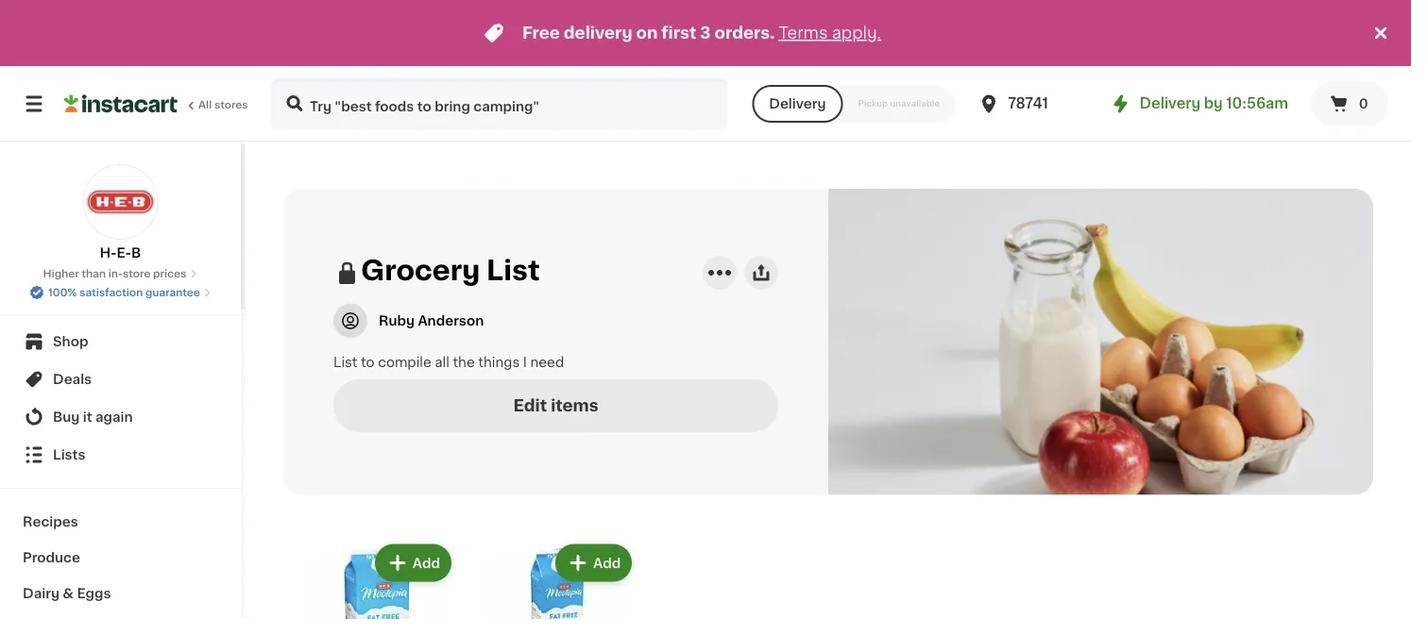 Task type: locate. For each thing, give the bounding box(es) containing it.
1 horizontal spatial product group
[[479, 541, 636, 620]]

1 horizontal spatial delivery
[[1140, 97, 1201, 111]]

Search field
[[272, 79, 726, 128]]

0
[[1359, 97, 1368, 111]]

0 button
[[1311, 81, 1388, 127]]

list to compile all the things i need
[[333, 356, 564, 369]]

prices
[[153, 269, 186, 279]]

0 horizontal spatial list
[[333, 356, 357, 369]]

1 horizontal spatial list
[[486, 257, 540, 284]]

items
[[551, 398, 598, 414]]

delivery for delivery
[[769, 97, 826, 111]]

1 product group from the left
[[298, 541, 455, 620]]

to
[[361, 356, 375, 369]]

by
[[1204, 97, 1223, 111]]

0 horizontal spatial add button
[[377, 546, 450, 580]]

b
[[131, 247, 141, 260]]

list
[[486, 257, 540, 284], [333, 356, 357, 369]]

add
[[413, 557, 440, 570], [593, 557, 621, 570]]

100%
[[48, 288, 77, 298]]

in-
[[108, 269, 123, 279]]

list up i
[[486, 257, 540, 284]]

list left to
[[333, 356, 357, 369]]

2 add button from the left
[[557, 546, 630, 580]]

compile
[[378, 356, 431, 369]]

dairy & eggs link
[[11, 576, 230, 612]]

&
[[63, 587, 74, 601]]

h-e-b link
[[83, 164, 158, 263]]

1 horizontal spatial add button
[[557, 546, 630, 580]]

delivery inside button
[[769, 97, 826, 111]]

on
[[636, 25, 658, 41]]

h-e-b
[[100, 247, 141, 260]]

deals
[[53, 373, 92, 386]]

than
[[82, 269, 106, 279]]

2 add from the left
[[593, 557, 621, 570]]

delivery
[[1140, 97, 1201, 111], [769, 97, 826, 111]]

ruby anderson
[[379, 314, 484, 328]]

anderson
[[418, 314, 484, 328]]

grocery list
[[361, 257, 540, 284]]

orders.
[[715, 25, 775, 41]]

1 vertical spatial list
[[333, 356, 357, 369]]

delivery for delivery by 10:56am
[[1140, 97, 1201, 111]]

10:56am
[[1226, 97, 1288, 111]]

store
[[123, 269, 151, 279]]

2 product group from the left
[[479, 541, 636, 620]]

add button
[[377, 546, 450, 580], [557, 546, 630, 580]]

first
[[661, 25, 696, 41]]

recipes link
[[11, 504, 230, 540]]

ruby
[[379, 314, 415, 328]]

0 vertical spatial list
[[486, 257, 540, 284]]

grocery
[[361, 257, 480, 284]]

delivery by 10:56am link
[[1109, 93, 1288, 115]]

higher
[[43, 269, 79, 279]]

buy it again link
[[11, 399, 230, 436]]

78741 button
[[978, 77, 1091, 130]]

None search field
[[270, 77, 728, 130]]

0 horizontal spatial delivery
[[769, 97, 826, 111]]

guarantee
[[145, 288, 200, 298]]

edit
[[513, 398, 547, 414]]

produce link
[[11, 540, 230, 576]]

1 add button from the left
[[377, 546, 450, 580]]

h-
[[100, 247, 117, 260]]

eggs
[[77, 587, 111, 601]]

buy
[[53, 411, 80, 424]]

all stores
[[198, 100, 248, 110]]

product group
[[298, 541, 455, 620], [479, 541, 636, 620]]

e-
[[117, 247, 131, 260]]

delivery down terms
[[769, 97, 826, 111]]

1 horizontal spatial add
[[593, 557, 621, 570]]

0 horizontal spatial product group
[[298, 541, 455, 620]]

dairy & eggs
[[23, 587, 111, 601]]

delivery left by
[[1140, 97, 1201, 111]]

0 horizontal spatial add
[[413, 557, 440, 570]]

all stores link
[[64, 77, 249, 130]]

recipes
[[23, 516, 78, 529]]

satisfaction
[[79, 288, 143, 298]]



Task type: vqa. For each thing, say whether or not it's contained in the screenshot.
+ 3 more stores LINK
no



Task type: describe. For each thing, give the bounding box(es) containing it.
dairy
[[23, 587, 59, 601]]

higher than in-store prices
[[43, 269, 186, 279]]

buy it again
[[53, 411, 133, 424]]

delivery by 10:56am
[[1140, 97, 1288, 111]]

things
[[478, 356, 520, 369]]

shop link
[[11, 323, 230, 361]]

instacart logo image
[[64, 93, 178, 115]]

deals link
[[11, 361, 230, 399]]

apply.
[[832, 25, 881, 41]]

need
[[530, 356, 564, 369]]

it
[[83, 411, 92, 424]]

higher than in-store prices link
[[43, 266, 198, 281]]

free
[[522, 25, 560, 41]]

lists
[[53, 449, 85, 462]]

lists link
[[11, 436, 230, 474]]

100% satisfaction guarantee button
[[29, 281, 211, 300]]

free delivery on first 3 orders. terms apply.
[[522, 25, 881, 41]]

again
[[95, 411, 133, 424]]

add button for 2nd product "group" from right
[[377, 546, 450, 580]]

limited time offer region
[[0, 0, 1370, 66]]

1 add from the left
[[413, 557, 440, 570]]

i
[[523, 356, 527, 369]]

all
[[198, 100, 212, 110]]

delivery button
[[752, 85, 843, 123]]

78741
[[1008, 97, 1048, 111]]

the
[[453, 356, 475, 369]]

all
[[435, 356, 449, 369]]

produce
[[23, 552, 80, 565]]

stores
[[214, 100, 248, 110]]

service type group
[[752, 85, 955, 123]]

delivery
[[564, 25, 632, 41]]

add button for first product "group" from the right
[[557, 546, 630, 580]]

h-e-b logo image
[[83, 164, 158, 240]]

shop
[[53, 335, 88, 349]]

terms apply. link
[[779, 25, 881, 41]]

edit items button
[[333, 379, 778, 432]]

edit items
[[513, 398, 598, 414]]

100% satisfaction guarantee
[[48, 288, 200, 298]]

terms
[[779, 25, 828, 41]]

3
[[700, 25, 711, 41]]



